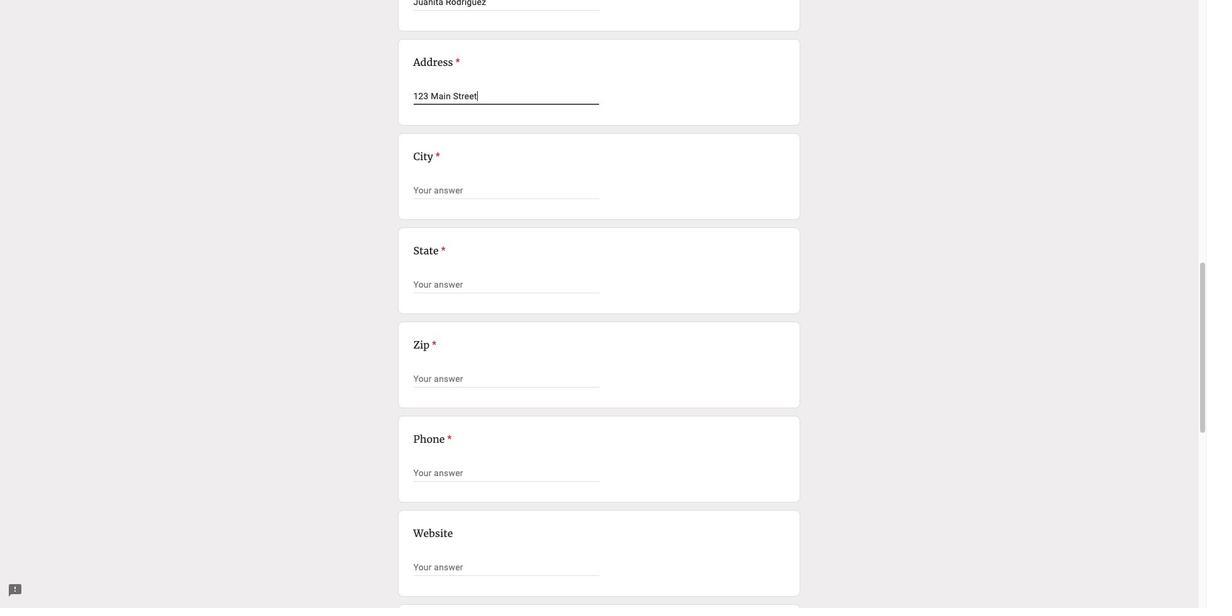 Task type: locate. For each thing, give the bounding box(es) containing it.
heading
[[414, 55, 460, 70], [414, 149, 440, 164], [414, 243, 446, 258], [414, 338, 437, 353], [414, 432, 452, 447]]

required question element
[[453, 55, 460, 70], [433, 149, 440, 164], [439, 243, 446, 258], [430, 338, 437, 353], [445, 432, 452, 447]]

None text field
[[414, 0, 599, 9], [414, 89, 599, 104], [414, 277, 599, 292], [414, 372, 599, 387], [414, 0, 599, 9], [414, 89, 599, 104], [414, 277, 599, 292], [414, 372, 599, 387]]

None text field
[[414, 183, 599, 198], [414, 466, 599, 481], [414, 560, 599, 575], [414, 183, 599, 198], [414, 466, 599, 481], [414, 560, 599, 575]]



Task type: describe. For each thing, give the bounding box(es) containing it.
3 heading from the top
[[414, 243, 446, 258]]

1 heading from the top
[[414, 55, 460, 70]]

2 heading from the top
[[414, 149, 440, 164]]

4 heading from the top
[[414, 338, 437, 353]]

5 heading from the top
[[414, 432, 452, 447]]

report a problem to google image
[[8, 584, 23, 599]]



Task type: vqa. For each thing, say whether or not it's contained in the screenshot.
Layout
no



